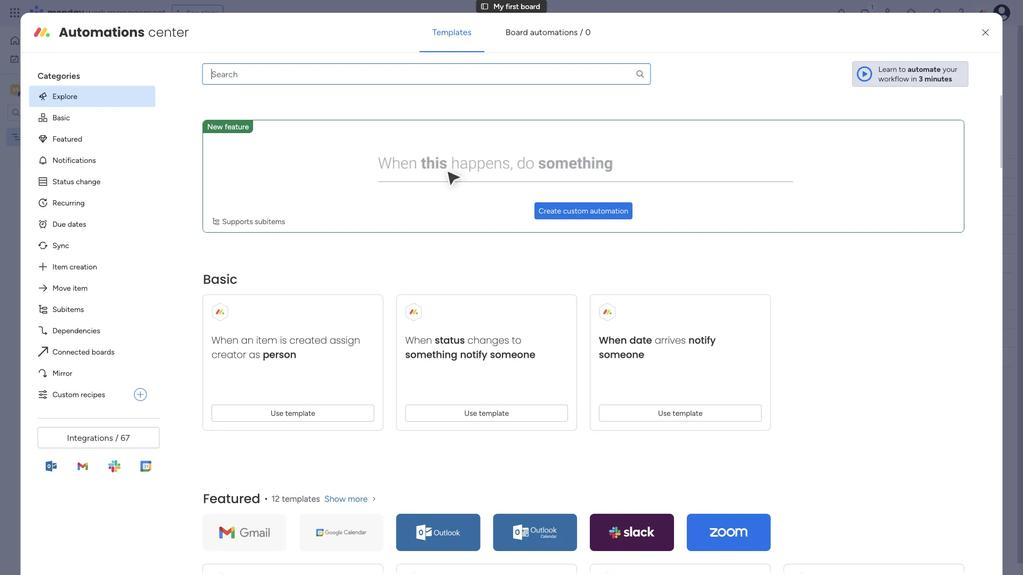 Task type: locate. For each thing, give the bounding box(es) containing it.
more
[[348, 494, 367, 505]]

see left "more"
[[486, 59, 499, 68]]

notifications image
[[836, 7, 847, 18]]

month
[[205, 141, 238, 154], [207, 292, 240, 306]]

column information image
[[482, 164, 491, 172], [557, 164, 565, 172]]

status for status change
[[52, 177, 74, 186]]

3 when from the left
[[599, 334, 627, 348]]

1 vertical spatial first
[[191, 34, 222, 58]]

to
[[899, 65, 906, 74], [512, 334, 521, 348]]

1 vertical spatial priority field
[[594, 314, 623, 325]]

1 use from the left
[[270, 409, 283, 418]]

featured up notifications
[[52, 135, 82, 144]]

nov 17
[[525, 202, 546, 211]]

1 vertical spatial see
[[486, 59, 499, 68]]

1 vertical spatial featured
[[203, 490, 260, 508]]

someone inside when status changes   to something notify someone
[[490, 348, 535, 362]]

0 horizontal spatial use template
[[270, 409, 315, 418]]

0 vertical spatial priority
[[597, 164, 620, 173]]

status inside "option"
[[52, 177, 74, 186]]

notifications
[[52, 156, 96, 165]]

0 horizontal spatial notify
[[460, 348, 487, 362]]

17
[[539, 202, 546, 211]]

see for see more
[[486, 59, 499, 68]]

Priority field
[[594, 162, 623, 174], [594, 314, 623, 325]]

project 2
[[202, 202, 232, 211]]

due left dates
[[52, 220, 66, 229]]

1 horizontal spatial see
[[486, 59, 499, 68]]

0 horizontal spatial first
[[37, 132, 50, 142]]

0 horizontal spatial board
[[52, 132, 72, 142]]

kanban
[[229, 79, 254, 88]]

1 horizontal spatial notify
[[688, 334, 716, 348]]

move
[[52, 284, 71, 293]]

minutes
[[925, 74, 953, 83], [905, 221, 930, 230]]

1 horizontal spatial template
[[479, 409, 509, 418]]

main inside workspace selection element
[[25, 85, 43, 95]]

minutes right 10
[[905, 221, 930, 230]]

use for date
[[658, 409, 671, 418]]

0 horizontal spatial use
[[270, 409, 283, 418]]

basic option
[[29, 107, 155, 128]]

0 horizontal spatial to
[[512, 334, 521, 348]]

0 vertical spatial status
[[450, 164, 472, 173]]

automations
[[530, 27, 578, 37]]

basic up next month
[[203, 271, 237, 289]]

due for due dates
[[52, 220, 66, 229]]

3 right in
[[919, 74, 923, 83]]

1 vertical spatial board
[[226, 34, 276, 58]]

working
[[439, 183, 466, 192]]

Search for a column type search field
[[202, 63, 651, 85]]

notify down changes
[[460, 348, 487, 362]]

column information image up it
[[482, 164, 491, 172]]

when date arrives notify someone
[[599, 334, 716, 362]]

0 vertical spatial /
[[580, 27, 583, 37]]

see
[[186, 8, 199, 17], [486, 59, 499, 68]]

my work
[[23, 54, 52, 63]]

feature
[[224, 122, 249, 131]]

1 vertical spatial month
[[207, 292, 240, 306]]

0 vertical spatial due
[[519, 164, 532, 173]]

when
[[211, 334, 238, 348], [405, 334, 432, 348], [599, 334, 627, 348]]

search image
[[636, 69, 645, 79]]

1 horizontal spatial /
[[580, 27, 583, 37]]

3 use template from the left
[[658, 409, 703, 418]]

/
[[580, 27, 583, 37], [115, 433, 119, 443]]

1 vertical spatial notify
[[460, 348, 487, 362]]

integrations / 67 button
[[38, 428, 160, 449]]

option
[[0, 127, 136, 130]]

1 template from the left
[[285, 409, 315, 418]]

owners,
[[283, 59, 309, 69]]

month for next month
[[207, 292, 240, 306]]

dates
[[68, 220, 86, 229]]

0 horizontal spatial featured
[[52, 135, 82, 144]]

my work button
[[6, 50, 115, 67]]

monday work management
[[47, 7, 166, 19]]

2 vertical spatial project
[[202, 221, 226, 230]]

use template for status
[[464, 409, 509, 418]]

m
[[12, 85, 19, 94]]

1 horizontal spatial due
[[519, 164, 532, 173]]

0 vertical spatial minutes
[[925, 74, 953, 83]]

track
[[387, 59, 404, 69]]

project left '1'
[[202, 183, 226, 192]]

board
[[521, 2, 540, 11], [226, 34, 276, 58], [52, 132, 72, 142]]

2 column information image from the left
[[557, 164, 565, 172]]

2 when from the left
[[405, 334, 432, 348]]

0 horizontal spatial /
[[115, 433, 119, 443]]

1 nov from the top
[[525, 202, 538, 211]]

management
[[108, 7, 166, 19]]

1 horizontal spatial column information image
[[557, 164, 565, 172]]

1 vertical spatial project
[[202, 202, 226, 211]]

sync
[[52, 241, 69, 250]]

0 horizontal spatial use template button
[[211, 405, 374, 422]]

2 use template button from the left
[[405, 405, 568, 422]]

more
[[501, 59, 518, 68]]

any
[[192, 59, 203, 69]]

board inside "list box"
[[52, 132, 72, 142]]

2 project from the top
[[202, 202, 226, 211]]

1 vertical spatial nov
[[525, 221, 538, 230]]

nov left 17
[[525, 202, 538, 211]]

your right where
[[437, 59, 452, 69]]

month inside the this month field
[[205, 141, 238, 154]]

featured left 12
[[203, 490, 260, 508]]

2 owner from the top
[[388, 315, 410, 324]]

0 vertical spatial work
[[86, 7, 105, 19]]

project for project 1
[[202, 183, 226, 192]]

as
[[249, 348, 260, 362]]

main
[[178, 79, 194, 88], [25, 85, 43, 95]]

None search field
[[202, 63, 651, 85]]

2 someone from the left
[[599, 348, 644, 362]]

when inside when date arrives notify someone
[[599, 334, 627, 348]]

0 vertical spatial month
[[205, 141, 238, 154]]

Budget field
[[743, 314, 773, 325]]

apps image
[[907, 7, 917, 18]]

1 someone from the left
[[490, 348, 535, 362]]

main inside button
[[178, 79, 194, 88]]

1 column information image from the left
[[482, 164, 491, 172]]

new
[[207, 122, 223, 131]]

0 horizontal spatial due
[[52, 220, 66, 229]]

0 horizontal spatial someone
[[490, 348, 535, 362]]

date inside when date arrives notify someone
[[630, 334, 652, 348]]

notify
[[688, 334, 716, 348], [460, 348, 487, 362]]

0 horizontal spatial date
[[534, 164, 549, 173]]

work
[[86, 7, 105, 19], [36, 54, 52, 63]]

your inside your workflow in
[[943, 65, 958, 74]]

custom
[[52, 390, 79, 400]]

recurring option
[[29, 192, 155, 214]]

date inside field
[[534, 164, 549, 173]]

2 use template from the left
[[464, 409, 509, 418]]

board down search in workspace "field"
[[52, 132, 72, 142]]

first up board
[[506, 2, 519, 11]]

date for due
[[534, 164, 549, 173]]

board up project.
[[226, 34, 276, 58]]

due date
[[519, 164, 549, 173]]

/ left the 0
[[580, 27, 583, 37]]

see for see plans
[[186, 8, 199, 17]]

0 vertical spatial owner field
[[385, 162, 413, 174]]

0 vertical spatial nov
[[525, 202, 538, 211]]

first down search in workspace "field"
[[37, 132, 50, 142]]

0 vertical spatial first
[[506, 2, 519, 11]]

priority
[[597, 164, 620, 173], [597, 315, 620, 324]]

status up working on it
[[450, 164, 472, 173]]

due inside field
[[519, 164, 532, 173]]

due inside option
[[52, 220, 66, 229]]

to right changes
[[512, 334, 521, 348]]

board up board
[[521, 2, 540, 11]]

2 vertical spatial my first board
[[25, 132, 72, 142]]

1 horizontal spatial my first board
[[162, 34, 276, 58]]

1 vertical spatial owner
[[388, 315, 410, 324]]

0 horizontal spatial see
[[186, 8, 199, 17]]

my first board up type
[[162, 34, 276, 58]]

0 horizontal spatial work
[[36, 54, 52, 63]]

of right track at the top of page
[[406, 59, 413, 69]]

work for my
[[36, 54, 52, 63]]

1 when from the left
[[211, 334, 238, 348]]

0 horizontal spatial main
[[25, 85, 43, 95]]

1 vertical spatial priority
[[597, 315, 620, 324]]

work down home
[[36, 54, 52, 63]]

1 use template button from the left
[[211, 405, 374, 422]]

due dates
[[52, 220, 86, 229]]

3 use from the left
[[658, 409, 671, 418]]

1 owner from the top
[[388, 164, 410, 173]]

date up 17
[[534, 164, 549, 173]]

1 horizontal spatial board
[[226, 34, 276, 58]]

Owner field
[[385, 162, 413, 174], [385, 314, 413, 325]]

2 use from the left
[[464, 409, 477, 418]]

set
[[311, 59, 321, 69]]

1 vertical spatial item
[[256, 334, 277, 348]]

explore option
[[29, 86, 155, 107]]

Status field
[[448, 162, 475, 174]]

1 horizontal spatial of
[[406, 59, 413, 69]]

2 horizontal spatial template
[[673, 409, 703, 418]]

your workflow in
[[879, 65, 958, 83]]

1 horizontal spatial date
[[630, 334, 652, 348]]

notifications option
[[29, 150, 155, 171]]

featured option
[[29, 128, 155, 150]]

project 1
[[202, 183, 231, 192]]

1 horizontal spatial item
[[256, 334, 277, 348]]

1 horizontal spatial use template button
[[405, 405, 568, 422]]

1 vertical spatial owner field
[[385, 314, 413, 325]]

move item option
[[29, 278, 155, 299]]

learn to automate
[[879, 65, 941, 74]]

when for when an item is created   assign creator as
[[211, 334, 238, 348]]

1 image
[[868, 1, 877, 13]]

my first board up board
[[494, 2, 540, 11]]

1 owner field from the top
[[385, 162, 413, 174]]

0 vertical spatial see
[[186, 8, 199, 17]]

autopilot image
[[920, 76, 929, 89]]

3 project from the top
[[202, 221, 226, 230]]

use template button for date
[[599, 405, 762, 422]]

0 vertical spatial basic
[[52, 113, 70, 122]]

templates
[[282, 494, 320, 505]]

show more
[[324, 494, 367, 505]]

18
[[539, 221, 546, 230]]

work inside button
[[36, 54, 52, 63]]

1 horizontal spatial status
[[450, 164, 472, 173]]

to up workflow on the top right of page
[[899, 65, 906, 74]]

0 horizontal spatial 3
[[227, 221, 231, 230]]

recurring
[[52, 199, 85, 208]]

1 vertical spatial minutes
[[905, 221, 930, 230]]

your up automate
[[943, 65, 958, 74]]

my first board inside "list box"
[[25, 132, 72, 142]]

0 vertical spatial to
[[899, 65, 906, 74]]

1 vertical spatial to
[[512, 334, 521, 348]]

minutes down automate
[[925, 74, 953, 83]]

kanban button
[[221, 75, 262, 92]]

project left 2
[[202, 202, 226, 211]]

3 down 2
[[227, 221, 231, 230]]

main left table at the left
[[178, 79, 194, 88]]

2 template from the left
[[479, 409, 509, 418]]

subitems
[[255, 217, 285, 226]]

select product image
[[10, 7, 20, 18]]

when for when date arrives notify someone
[[599, 334, 627, 348]]

categories list box
[[29, 61, 164, 406]]

template
[[285, 409, 315, 418], [479, 409, 509, 418], [673, 409, 703, 418]]

1 horizontal spatial someone
[[599, 348, 644, 362]]

notify right the arrives
[[688, 334, 716, 348]]

0 vertical spatial featured
[[52, 135, 82, 144]]

automations  center image
[[33, 24, 50, 41]]

0
[[586, 27, 591, 37]]

create
[[539, 207, 561, 216]]

board activity image
[[906, 39, 919, 52]]

2 priority from the top
[[597, 315, 620, 324]]

1 vertical spatial status
[[52, 177, 74, 186]]

0 vertical spatial project
[[202, 183, 226, 192]]

templates
[[432, 27, 472, 37]]

automate
[[934, 79, 967, 88]]

1 horizontal spatial when
[[405, 334, 432, 348]]

0 vertical spatial notify
[[688, 334, 716, 348]]

0 vertical spatial priority field
[[594, 162, 623, 174]]

see inside button
[[186, 8, 199, 17]]

timelines
[[323, 59, 353, 69]]

in
[[911, 74, 917, 83]]

column information image right due date field
[[557, 164, 565, 172]]

1 horizontal spatial your
[[943, 65, 958, 74]]

0 horizontal spatial item
[[73, 284, 88, 293]]

my inside "list box"
[[25, 132, 35, 142]]

month right next
[[207, 292, 240, 306]]

template for person
[[285, 409, 315, 418]]

and
[[355, 59, 367, 69]]

first up type
[[191, 34, 222, 58]]

2 horizontal spatial board
[[521, 2, 540, 11]]

item left "is"
[[256, 334, 277, 348]]

work up automations
[[86, 7, 105, 19]]

when inside when an item is created   assign creator as
[[211, 334, 238, 348]]

show more link
[[324, 494, 378, 505]]

due up the nov 17
[[519, 164, 532, 173]]

nov for nov 18
[[525, 221, 538, 230]]

1 horizontal spatial first
[[191, 34, 222, 58]]

minutes for 3
[[925, 74, 953, 83]]

main right workspace image
[[25, 85, 43, 95]]

owner
[[388, 164, 410, 173], [388, 315, 410, 324]]

dependencies
[[52, 326, 100, 336]]

status inside "field"
[[450, 164, 472, 173]]

0 horizontal spatial status
[[52, 177, 74, 186]]

0 vertical spatial 3
[[919, 74, 923, 83]]

see more link
[[485, 58, 519, 69]]

1 vertical spatial /
[[115, 433, 119, 443]]

3 template from the left
[[673, 409, 703, 418]]

0 horizontal spatial my first board
[[25, 132, 72, 142]]

connected
[[52, 348, 90, 357]]

1 horizontal spatial main
[[178, 79, 194, 88]]

is
[[280, 334, 287, 348]]

invite members image
[[883, 7, 894, 18]]

2 horizontal spatial use template
[[658, 409, 703, 418]]

of right type
[[222, 59, 229, 69]]

my first board down search in workspace "field"
[[25, 132, 72, 142]]

1 project from the top
[[202, 183, 226, 192]]

project down project 2
[[202, 221, 226, 230]]

1 vertical spatial date
[[630, 334, 652, 348]]

add view image
[[269, 79, 273, 87]]

someone inside when date arrives notify someone
[[599, 348, 644, 362]]

1 vertical spatial due
[[52, 220, 66, 229]]

custom recipes option
[[29, 384, 130, 406]]

basic down explore
[[52, 113, 70, 122]]

collapse board header image
[[991, 79, 1000, 87]]

nov left the 18
[[525, 221, 538, 230]]

monday
[[47, 7, 84, 19]]

0 vertical spatial owner
[[388, 164, 410, 173]]

owner for 2nd owner field
[[388, 315, 410, 324]]

1 vertical spatial basic
[[203, 271, 237, 289]]

month down "new feature"
[[205, 141, 238, 154]]

0 vertical spatial item
[[73, 284, 88, 293]]

1 vertical spatial work
[[36, 54, 52, 63]]

2 horizontal spatial use
[[658, 409, 671, 418]]

2 vertical spatial first
[[37, 132, 50, 142]]

1 horizontal spatial use template
[[464, 409, 509, 418]]

main table
[[178, 79, 213, 88]]

/ left 67
[[115, 433, 119, 443]]

basic inside option
[[52, 113, 70, 122]]

add new group
[[182, 390, 234, 400]]

notify inside when date arrives notify someone
[[688, 334, 716, 348]]

/ inside button
[[115, 433, 119, 443]]

date left the arrives
[[630, 334, 652, 348]]

when inside when status changes   to something notify someone
[[405, 334, 432, 348]]

0 vertical spatial date
[[534, 164, 549, 173]]

0 horizontal spatial of
[[222, 59, 229, 69]]

2 horizontal spatial when
[[599, 334, 627, 348]]

see plans
[[186, 8, 219, 17]]

status up recurring
[[52, 177, 74, 186]]

my first board list box
[[0, 126, 136, 290]]

item right move
[[73, 284, 88, 293]]

1 priority from the top
[[597, 164, 620, 173]]

assign
[[259, 59, 281, 69]]

month inside next month field
[[207, 292, 240, 306]]

0 horizontal spatial column information image
[[482, 164, 491, 172]]

item
[[73, 284, 88, 293], [256, 334, 277, 348]]

see left plans
[[186, 8, 199, 17]]

0 horizontal spatial template
[[285, 409, 315, 418]]

status change option
[[29, 171, 155, 192]]

2 vertical spatial board
[[52, 132, 72, 142]]

0 horizontal spatial when
[[211, 334, 238, 348]]

3 use template button from the left
[[599, 405, 762, 422]]

create custom automation
[[539, 207, 628, 216]]

2 nov from the top
[[525, 221, 538, 230]]

0 horizontal spatial basic
[[52, 113, 70, 122]]

to inside when status changes   to something notify someone
[[512, 334, 521, 348]]

1 use template from the left
[[270, 409, 315, 418]]

1 vertical spatial 3
[[227, 221, 231, 230]]



Task type: describe. For each thing, give the bounding box(es) containing it.
featured inside option
[[52, 135, 82, 144]]

learn
[[879, 65, 897, 74]]

medium
[[595, 221, 622, 230]]

workspace
[[45, 85, 87, 95]]

workflow
[[879, 74, 910, 83]]

use for person
[[270, 409, 283, 418]]

month for this month
[[205, 141, 238, 154]]

subitems
[[52, 305, 84, 314]]

subitems option
[[29, 299, 155, 320]]

nov 18
[[525, 221, 546, 230]]

due for due date
[[519, 164, 532, 173]]

template for date
[[673, 409, 703, 418]]

10
[[896, 221, 903, 230]]

explore
[[52, 92, 77, 101]]

1 horizontal spatial to
[[899, 65, 906, 74]]

other
[[674, 222, 692, 230]]

project 3
[[202, 221, 231, 230]]

Next month field
[[181, 292, 242, 306]]

use template for person
[[270, 409, 315, 418]]

on
[[468, 183, 477, 192]]

use for status
[[464, 409, 477, 418]]

status
[[435, 334, 465, 348]]

custom recipes
[[52, 390, 105, 400]]

dependencies option
[[29, 320, 155, 342]]

workspace image
[[10, 84, 21, 96]]

automation
[[590, 207, 628, 216]]

automations center
[[59, 23, 189, 41]]

2 owner field from the top
[[385, 314, 413, 325]]

created
[[289, 334, 327, 348]]

custom
[[563, 207, 588, 216]]

person
[[263, 348, 296, 362]]

/ inside button
[[580, 27, 583, 37]]

1
[[227, 183, 231, 192]]

project
[[454, 59, 478, 69]]

my inside button
[[23, 54, 34, 63]]

type
[[205, 59, 220, 69]]

main table button
[[162, 75, 221, 92]]

something
[[405, 348, 457, 362]]

connected boards option
[[29, 342, 155, 363]]

manage any type of project. assign owners, set timelines and keep track of where your project stands.
[[163, 59, 503, 69]]

it
[[478, 183, 483, 192]]

move item
[[52, 284, 88, 293]]

12 templates
[[271, 494, 320, 505]]

project for project 3
[[202, 221, 226, 230]]

show
[[324, 494, 346, 505]]

1 vertical spatial my first board
[[162, 34, 276, 58]]

where
[[415, 59, 435, 69]]

change
[[76, 177, 101, 186]]

nov for nov 17
[[525, 202, 538, 211]]

column information image for status
[[482, 164, 491, 172]]

This month field
[[181, 141, 240, 155]]

an
[[241, 334, 253, 348]]

templates button
[[420, 19, 484, 45]]

when status changes   to something notify someone
[[405, 334, 535, 362]]

john smith image
[[994, 4, 1011, 21]]

new
[[198, 390, 212, 400]]

Search in workspace field
[[22, 107, 89, 119]]

template for status
[[479, 409, 509, 418]]

2 priority field from the top
[[594, 314, 623, 325]]

column information image for due date
[[557, 164, 565, 172]]

creator
[[211, 348, 246, 362]]

first inside "list box"
[[37, 132, 50, 142]]

1 priority field from the top
[[594, 162, 623, 174]]

automate
[[908, 65, 941, 74]]

assign
[[330, 334, 360, 348]]

item creation option
[[29, 256, 155, 278]]

workspace selection element
[[10, 83, 89, 97]]

67
[[121, 433, 130, 443]]

Due date field
[[516, 162, 552, 174]]

categories heading
[[29, 61, 155, 86]]

use template button for person
[[211, 405, 374, 422]]

work for monday
[[86, 7, 105, 19]]

center
[[148, 23, 189, 41]]

1 horizontal spatial basic
[[203, 271, 237, 289]]

inbox image
[[860, 7, 871, 18]]

status for status
[[450, 164, 472, 173]]

when for when status changes   to something notify someone
[[405, 334, 432, 348]]

keep
[[369, 59, 385, 69]]

Search field
[[248, 104, 280, 119]]

notify inside when status changes   to something notify someone
[[460, 348, 487, 362]]

owner for 1st owner field from the top
[[388, 164, 410, 173]]

next month
[[183, 292, 240, 306]]

use template for date
[[658, 409, 703, 418]]

automations
[[59, 23, 145, 41]]

main for main table
[[178, 79, 194, 88]]

when an item is created   assign creator as
[[211, 334, 360, 362]]

changes
[[467, 334, 509, 348]]

plans
[[201, 8, 219, 17]]

board automations / 0 button
[[493, 19, 604, 45]]

mirror option
[[29, 363, 155, 384]]

integrations / 67
[[67, 433, 130, 443]]

help image
[[956, 7, 967, 18]]

0 vertical spatial board
[[521, 2, 540, 11]]

project for project 2
[[202, 202, 226, 211]]

this
[[183, 141, 203, 154]]

new feature
[[207, 122, 249, 131]]

date for when
[[630, 334, 652, 348]]

stands.
[[480, 59, 503, 69]]

connected boards
[[52, 348, 115, 357]]

manage
[[163, 59, 190, 69]]

board
[[506, 27, 528, 37]]

10 minutes ago
[[896, 221, 943, 230]]

1 horizontal spatial featured
[[203, 490, 260, 508]]

0 horizontal spatial your
[[437, 59, 452, 69]]

boards
[[92, 348, 115, 357]]

next
[[183, 292, 205, 306]]

see plans button
[[172, 5, 223, 21]]

use template button for status
[[405, 405, 568, 422]]

add new group button
[[163, 386, 238, 404]]

group
[[214, 390, 234, 400]]

main workspace
[[25, 85, 87, 95]]

budget
[[746, 315, 770, 324]]

table
[[196, 79, 213, 88]]

add
[[182, 390, 196, 400]]

2 horizontal spatial my first board
[[494, 2, 540, 11]]

create custom automation button
[[534, 203, 633, 220]]

3 minutes
[[919, 74, 953, 83]]

2 of from the left
[[406, 59, 413, 69]]

item
[[52, 263, 68, 272]]

due dates option
[[29, 214, 155, 235]]

sync option
[[29, 235, 155, 256]]

recipes
[[81, 390, 105, 400]]

search everything image
[[933, 7, 944, 18]]

categories
[[38, 71, 80, 81]]

item inside when an item is created   assign creator as
[[256, 334, 277, 348]]

minutes for 10
[[905, 221, 930, 230]]

2
[[227, 202, 232, 211]]

mirror
[[52, 369, 72, 378]]

integrate
[[822, 79, 853, 88]]

board automations / 0
[[506, 27, 591, 37]]

1 of from the left
[[222, 59, 229, 69]]

stuck
[[451, 221, 470, 230]]

see more
[[486, 59, 518, 68]]

My first board field
[[159, 34, 279, 58]]

item inside option
[[73, 284, 88, 293]]

main for main workspace
[[25, 85, 43, 95]]



Task type: vqa. For each thing, say whether or not it's contained in the screenshot.
first Budget Field from the bottom
no



